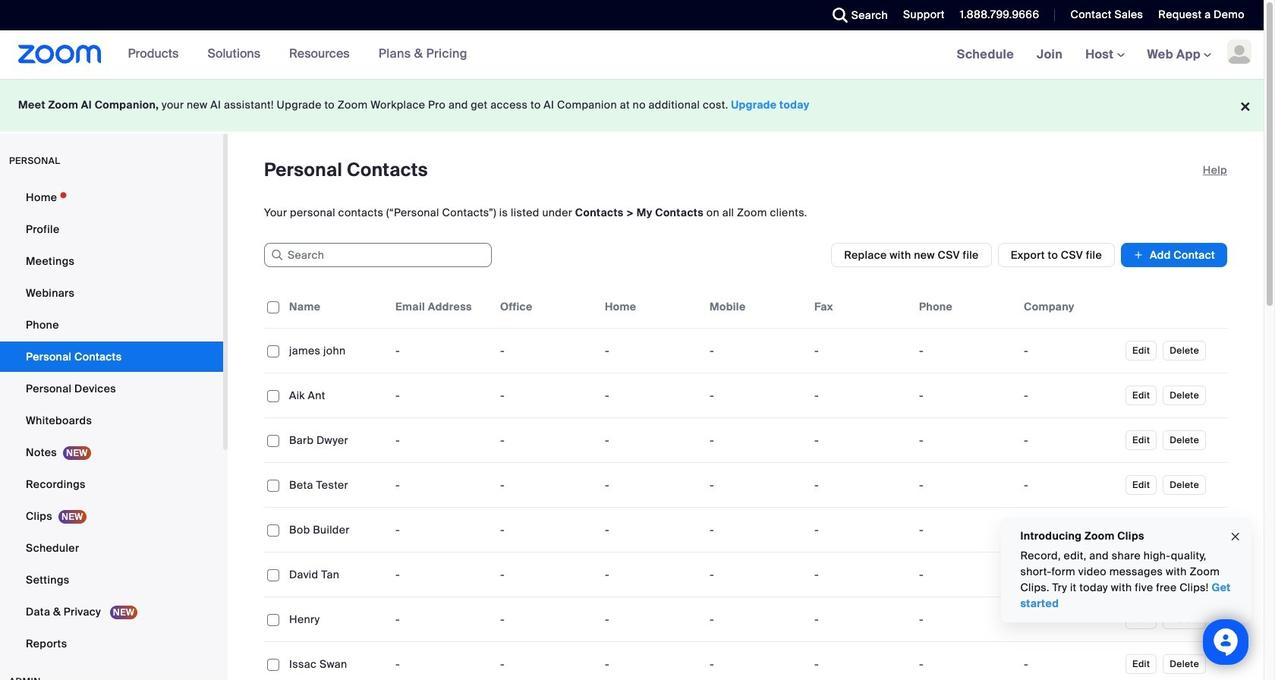 Task type: locate. For each thing, give the bounding box(es) containing it.
cell
[[494, 336, 599, 366], [599, 336, 704, 366], [704, 336, 809, 366], [494, 380, 599, 411], [599, 380, 704, 411], [704, 380, 809, 411], [494, 425, 599, 456], [599, 425, 704, 456], [704, 425, 809, 456], [494, 470, 599, 500], [599, 470, 704, 500], [704, 470, 809, 500], [494, 515, 599, 545], [599, 515, 704, 545], [704, 515, 809, 545], [1018, 515, 1123, 545], [494, 560, 599, 590], [599, 560, 704, 590], [704, 560, 809, 590], [1018, 560, 1123, 590], [494, 604, 599, 635], [599, 604, 704, 635], [704, 604, 809, 635], [494, 649, 599, 680], [599, 649, 704, 680], [704, 649, 809, 680]]

application
[[264, 285, 1239, 680]]

Search Contacts Input text field
[[264, 243, 492, 267]]

product information navigation
[[101, 30, 479, 79]]

zoom logo image
[[18, 45, 101, 64]]

footer
[[0, 79, 1264, 131]]

profile picture image
[[1228, 39, 1252, 64]]

close image
[[1230, 528, 1242, 545]]

banner
[[0, 30, 1264, 80]]

add image
[[1134, 248, 1144, 263]]



Task type: describe. For each thing, give the bounding box(es) containing it.
meetings navigation
[[946, 30, 1264, 80]]

personal menu menu
[[0, 182, 223, 661]]



Task type: vqa. For each thing, say whether or not it's contained in the screenshot.
Star this whiteboard image for THE CARD FOR TEMPLATE FUN FACT 'ELEMENT'
no



